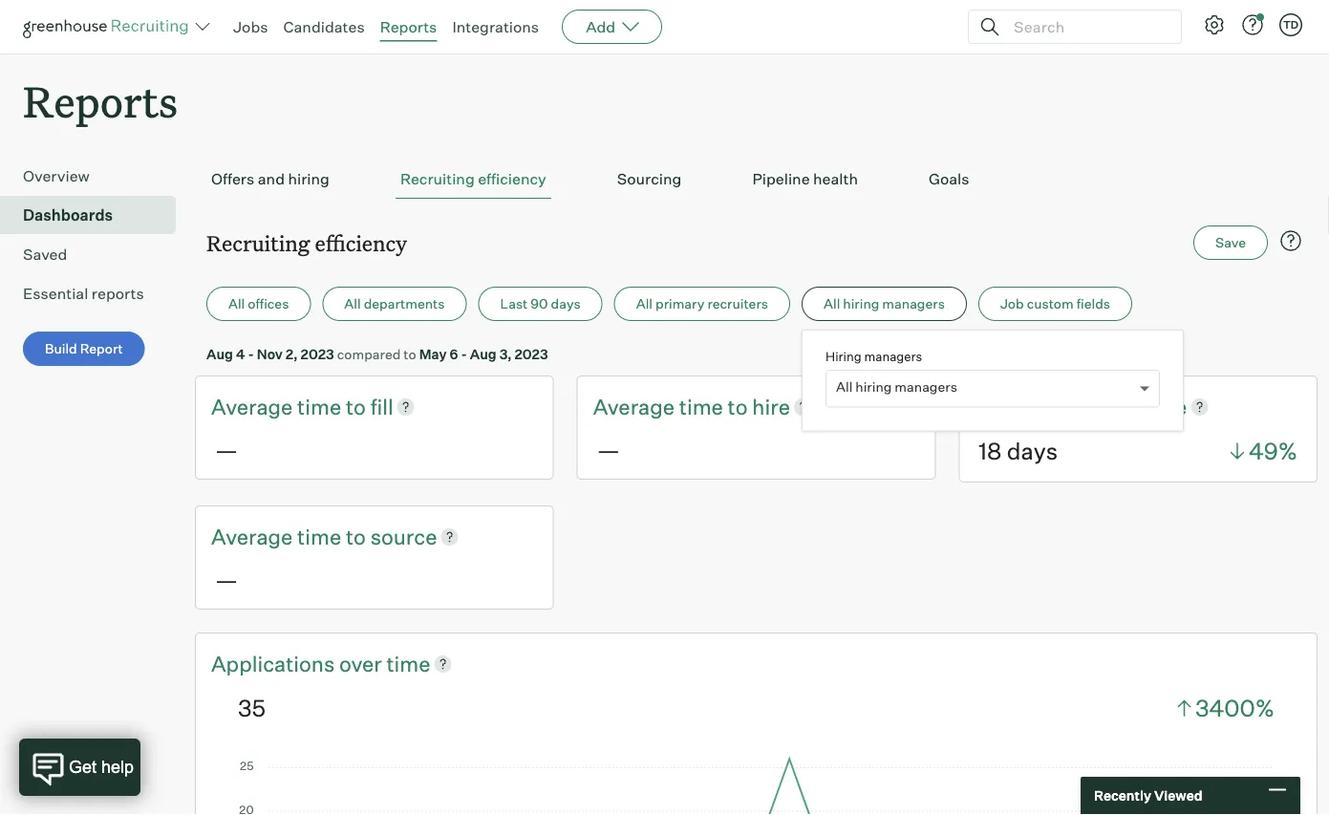 Task type: vqa. For each thing, say whether or not it's contained in the screenshot.
Save
yes



Task type: describe. For each thing, give the bounding box(es) containing it.
integrations link
[[452, 17, 539, 36]]

average link for fill
[[211, 392, 297, 421]]

job custom fields
[[1001, 295, 1111, 312]]

aug 4 - nov 2, 2023 compared to may 6 - aug 3, 2023
[[206, 346, 548, 362]]

1 aug from the left
[[206, 346, 233, 362]]

over
[[339, 650, 382, 676]]

pipeline health
[[753, 169, 858, 188]]

1 2023 from the left
[[301, 346, 334, 362]]

to link for hire
[[728, 392, 752, 421]]

hiring
[[826, 349, 862, 364]]

recruiting inside button
[[400, 169, 475, 188]]

fill
[[370, 393, 393, 420]]

3400%
[[1195, 693, 1275, 722]]

2 vertical spatial managers
[[895, 379, 958, 395]]

all for all offices button
[[228, 295, 245, 312]]

time link for stage
[[1061, 392, 1110, 421]]

over link
[[339, 649, 387, 678]]

all departments button
[[322, 287, 467, 321]]

all departments
[[344, 295, 445, 312]]

4
[[236, 346, 245, 362]]

sourcing
[[617, 169, 682, 188]]

stage link
[[1132, 392, 1187, 421]]

to for source
[[346, 523, 366, 550]]

integrations
[[452, 17, 539, 36]]

hire
[[752, 393, 790, 420]]

time for hire
[[679, 393, 723, 420]]

hiring inside all hiring managers button
[[843, 295, 880, 312]]

all hiring managers inside button
[[824, 295, 945, 312]]

hire link
[[752, 392, 790, 421]]

to link for fill
[[346, 392, 370, 421]]

last 90 days button
[[478, 287, 603, 321]]

— for fill
[[215, 435, 238, 464]]

average for source
[[211, 523, 293, 550]]

overview link
[[23, 165, 168, 188]]

source
[[370, 523, 437, 550]]

offers
[[211, 169, 254, 188]]

recently viewed
[[1094, 787, 1203, 804]]

offers and hiring button
[[206, 160, 334, 199]]

all primary recruiters
[[636, 295, 768, 312]]

applications link
[[211, 649, 339, 678]]

save
[[1216, 234, 1246, 251]]

average link for source
[[211, 522, 297, 551]]

dashboards link
[[23, 204, 168, 227]]

viewed
[[1154, 787, 1203, 804]]

all for all primary recruiters button
[[636, 295, 653, 312]]

candidates
[[283, 17, 365, 36]]

departments
[[364, 295, 445, 312]]

time for source
[[297, 523, 341, 550]]

18 days
[[979, 437, 1058, 465]]

to for fill
[[346, 393, 366, 420]]

nov
[[257, 346, 283, 362]]

candidates link
[[283, 17, 365, 36]]

source link
[[370, 522, 437, 551]]

essential reports
[[23, 284, 144, 303]]

average for hire
[[593, 393, 675, 420]]

build report button
[[23, 332, 145, 366]]

offices
[[248, 295, 289, 312]]

3,
[[500, 346, 512, 362]]

to for hire
[[728, 393, 748, 420]]

may
[[419, 346, 447, 362]]

jobs
[[233, 17, 268, 36]]

in link
[[1110, 392, 1132, 421]]

49%
[[1249, 437, 1298, 465]]

pipeline health button
[[748, 160, 863, 199]]

6
[[450, 346, 458, 362]]

build report
[[45, 340, 123, 357]]

18
[[979, 437, 1002, 465]]

all for 'all departments' 'button'
[[344, 295, 361, 312]]

sourcing button
[[612, 160, 687, 199]]

all hiring managers button
[[802, 287, 967, 321]]

— for source
[[215, 565, 238, 594]]

time right over
[[387, 650, 431, 676]]

goals button
[[924, 160, 974, 199]]

1 vertical spatial reports
[[23, 73, 178, 129]]

all primary recruiters button
[[614, 287, 790, 321]]

1 vertical spatial managers
[[864, 349, 923, 364]]

to link for source
[[346, 522, 370, 551]]

average time in
[[975, 393, 1132, 420]]

recently
[[1094, 787, 1152, 804]]

job
[[1001, 295, 1024, 312]]

jobs link
[[233, 17, 268, 36]]

35
[[238, 693, 266, 722]]

last 90 days
[[500, 295, 581, 312]]

time for stage
[[1061, 393, 1105, 420]]

0 vertical spatial reports
[[380, 17, 437, 36]]

and
[[258, 169, 285, 188]]

all offices button
[[206, 287, 311, 321]]

td button
[[1276, 10, 1306, 40]]

hiring managers
[[826, 349, 923, 364]]

1 vertical spatial all hiring managers
[[836, 379, 958, 395]]



Task type: locate. For each thing, give the bounding box(es) containing it.
health
[[813, 169, 858, 188]]

Search text field
[[1009, 13, 1164, 41]]

save button
[[1194, 226, 1268, 260]]

to left fill
[[346, 393, 366, 420]]

managers down 'hiring managers'
[[895, 379, 958, 395]]

0 vertical spatial recruiting
[[400, 169, 475, 188]]

stage
[[1132, 393, 1187, 420]]

average for fill
[[211, 393, 293, 420]]

0 horizontal spatial -
[[248, 346, 254, 362]]

time left in
[[1061, 393, 1105, 420]]

1 horizontal spatial days
[[1007, 437, 1058, 465]]

time link
[[297, 392, 346, 421], [679, 392, 728, 421], [1061, 392, 1110, 421], [297, 522, 346, 551], [387, 649, 431, 678]]

0 vertical spatial managers
[[882, 295, 945, 312]]

0 horizontal spatial days
[[551, 295, 581, 312]]

all up hiring
[[824, 295, 840, 312]]

average for stage
[[975, 393, 1057, 420]]

hiring inside the offers and hiring button
[[288, 169, 330, 188]]

td button
[[1280, 13, 1303, 36]]

time link left source "link"
[[297, 522, 346, 551]]

saved
[[23, 245, 67, 264]]

reports right candidates link
[[380, 17, 437, 36]]

0 vertical spatial hiring
[[288, 169, 330, 188]]

reports link
[[380, 17, 437, 36]]

days right 18
[[1007, 437, 1058, 465]]

1 horizontal spatial -
[[461, 346, 467, 362]]

1 vertical spatial recruiting
[[206, 229, 310, 257]]

time left source
[[297, 523, 341, 550]]

time for fill
[[297, 393, 341, 420]]

compared
[[337, 346, 401, 362]]

goals
[[929, 169, 970, 188]]

to left hire at the right of page
[[728, 393, 748, 420]]

average time to for fill
[[211, 393, 370, 420]]

— for hire
[[597, 435, 620, 464]]

1 horizontal spatial 2023
[[515, 346, 548, 362]]

faq image
[[1280, 230, 1303, 252]]

0 horizontal spatial recruiting
[[206, 229, 310, 257]]

all left 'primary'
[[636, 295, 653, 312]]

- right 6 at top left
[[461, 346, 467, 362]]

hiring right and
[[288, 169, 330, 188]]

to left source
[[346, 523, 366, 550]]

managers up 'hiring managers'
[[882, 295, 945, 312]]

all
[[228, 295, 245, 312], [344, 295, 361, 312], [636, 295, 653, 312], [824, 295, 840, 312], [836, 379, 853, 395]]

1 horizontal spatial recruiting
[[400, 169, 475, 188]]

overview
[[23, 166, 90, 186]]

to
[[404, 346, 416, 362], [346, 393, 366, 420], [728, 393, 748, 420], [346, 523, 366, 550]]

recruiting efficiency
[[400, 169, 546, 188], [206, 229, 407, 257]]

reports
[[92, 284, 144, 303]]

aug left 3,
[[470, 346, 497, 362]]

average time to for hire
[[593, 393, 752, 420]]

2 aug from the left
[[470, 346, 497, 362]]

average time to
[[211, 393, 370, 420], [593, 393, 752, 420], [211, 523, 370, 550]]

average link for hire
[[593, 392, 679, 421]]

recruiters
[[708, 295, 768, 312]]

managers
[[882, 295, 945, 312], [864, 349, 923, 364], [895, 379, 958, 395]]

efficiency inside button
[[478, 169, 546, 188]]

0 horizontal spatial 2023
[[301, 346, 334, 362]]

all hiring managers down 'hiring managers'
[[836, 379, 958, 395]]

average link
[[211, 392, 297, 421], [593, 392, 679, 421], [975, 392, 1061, 421], [211, 522, 297, 551]]

td
[[1283, 18, 1299, 31]]

1 horizontal spatial reports
[[380, 17, 437, 36]]

reports down the "greenhouse recruiting" image
[[23, 73, 178, 129]]

reports
[[380, 17, 437, 36], [23, 73, 178, 129]]

average link for stage
[[975, 392, 1061, 421]]

all for all hiring managers button
[[824, 295, 840, 312]]

recruiting efficiency button
[[396, 160, 551, 199]]

hiring up 'hiring managers'
[[843, 295, 880, 312]]

last
[[500, 295, 528, 312]]

1 vertical spatial recruiting efficiency
[[206, 229, 407, 257]]

job custom fields button
[[979, 287, 1133, 321]]

time link for hire
[[679, 392, 728, 421]]

efficiency
[[478, 169, 546, 188], [315, 229, 407, 257]]

1 vertical spatial efficiency
[[315, 229, 407, 257]]

recruiting efficiency inside the recruiting efficiency button
[[400, 169, 546, 188]]

configure image
[[1203, 13, 1226, 36]]

time link left "fill" link
[[297, 392, 346, 421]]

90
[[531, 295, 548, 312]]

time link for fill
[[297, 392, 346, 421]]

time link for source
[[297, 522, 346, 551]]

1 horizontal spatial efficiency
[[478, 169, 546, 188]]

time link right over
[[387, 649, 431, 678]]

0 horizontal spatial reports
[[23, 73, 178, 129]]

2023 right 2,
[[301, 346, 334, 362]]

hiring down 'hiring managers'
[[856, 379, 892, 395]]

to left may
[[404, 346, 416, 362]]

essential
[[23, 284, 88, 303]]

0 vertical spatial efficiency
[[478, 169, 546, 188]]

days right 90
[[551, 295, 581, 312]]

tab list containing offers and hiring
[[206, 160, 1306, 199]]

all hiring managers up 'hiring managers'
[[824, 295, 945, 312]]

days
[[551, 295, 581, 312], [1007, 437, 1058, 465]]

dashboards
[[23, 206, 113, 225]]

offers and hiring
[[211, 169, 330, 188]]

2,
[[286, 346, 298, 362]]

fill link
[[370, 392, 393, 421]]

applications over
[[211, 650, 387, 676]]

1 - from the left
[[248, 346, 254, 362]]

add button
[[562, 10, 662, 44]]

in
[[1110, 393, 1128, 420]]

2 vertical spatial hiring
[[856, 379, 892, 395]]

all hiring managers
[[824, 295, 945, 312], [836, 379, 958, 395]]

saved link
[[23, 243, 168, 266]]

managers inside button
[[882, 295, 945, 312]]

all offices
[[228, 295, 289, 312]]

applications
[[211, 650, 335, 676]]

time
[[297, 393, 341, 420], [679, 393, 723, 420], [1061, 393, 1105, 420], [297, 523, 341, 550], [387, 650, 431, 676]]

custom
[[1027, 295, 1074, 312]]

primary
[[656, 295, 705, 312]]

2023 right 3,
[[515, 346, 548, 362]]

time down 2,
[[297, 393, 341, 420]]

all left departments
[[344, 295, 361, 312]]

time link left "stage" link
[[1061, 392, 1110, 421]]

0 vertical spatial days
[[551, 295, 581, 312]]

2 2023 from the left
[[515, 346, 548, 362]]

1 vertical spatial hiring
[[843, 295, 880, 312]]

time left hire at the right of page
[[679, 393, 723, 420]]

xychart image
[[238, 754, 1275, 815]]

hiring
[[288, 169, 330, 188], [843, 295, 880, 312], [856, 379, 892, 395]]

-
[[248, 346, 254, 362], [461, 346, 467, 362]]

1 vertical spatial days
[[1007, 437, 1058, 465]]

fields
[[1077, 295, 1111, 312]]

build
[[45, 340, 77, 357]]

tab list
[[206, 160, 1306, 199]]

all left offices
[[228, 295, 245, 312]]

—
[[215, 435, 238, 464], [597, 435, 620, 464], [215, 565, 238, 594]]

report
[[80, 340, 123, 357]]

1 horizontal spatial aug
[[470, 346, 497, 362]]

0 vertical spatial all hiring managers
[[824, 295, 945, 312]]

greenhouse recruiting image
[[23, 15, 195, 38]]

2 - from the left
[[461, 346, 467, 362]]

0 horizontal spatial efficiency
[[315, 229, 407, 257]]

average time to for source
[[211, 523, 370, 550]]

time link left hire link
[[679, 392, 728, 421]]

essential reports link
[[23, 282, 168, 305]]

aug
[[206, 346, 233, 362], [470, 346, 497, 362]]

all inside 'button'
[[344, 295, 361, 312]]

0 horizontal spatial aug
[[206, 346, 233, 362]]

days inside last 90 days button
[[551, 295, 581, 312]]

0 vertical spatial recruiting efficiency
[[400, 169, 546, 188]]

pipeline
[[753, 169, 810, 188]]

add
[[586, 17, 616, 36]]

managers right hiring
[[864, 349, 923, 364]]

- right the 4
[[248, 346, 254, 362]]

recruiting
[[400, 169, 475, 188], [206, 229, 310, 257]]

average
[[211, 393, 293, 420], [593, 393, 675, 420], [975, 393, 1057, 420], [211, 523, 293, 550]]

all down hiring
[[836, 379, 853, 395]]

aug left the 4
[[206, 346, 233, 362]]



